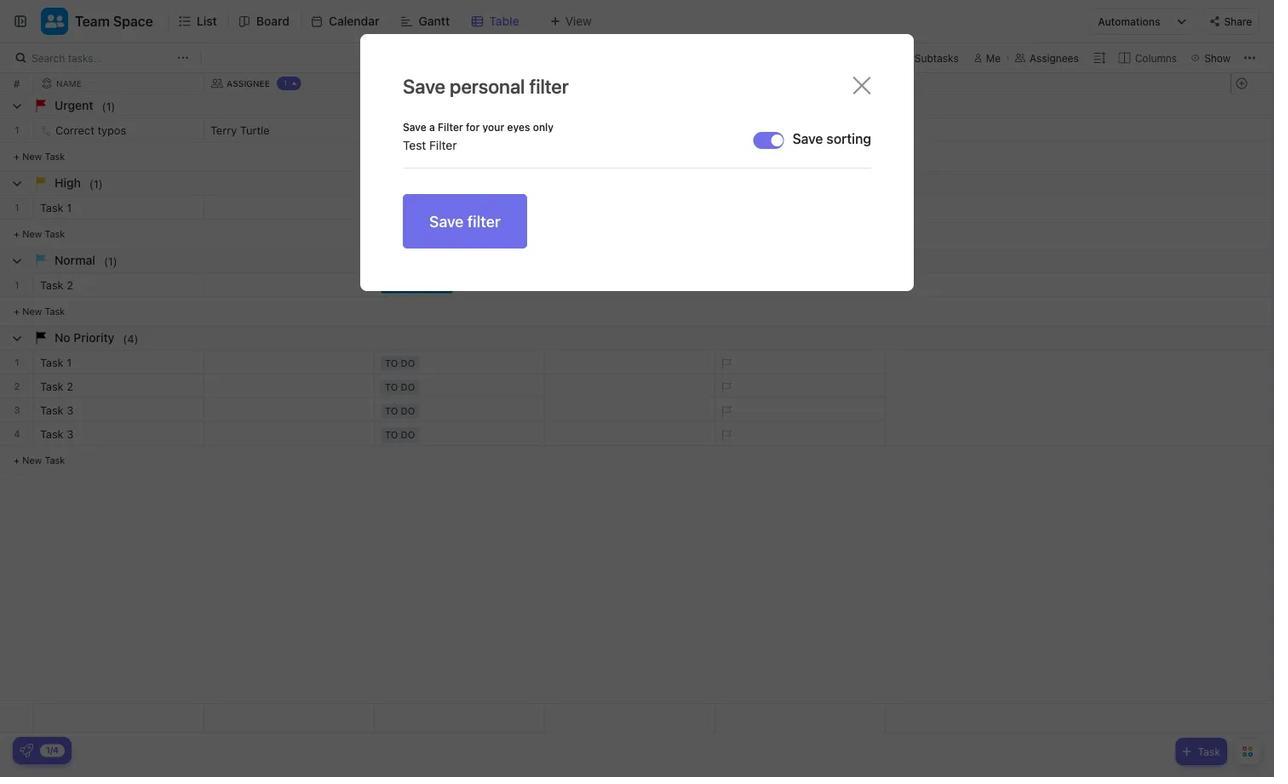 Task type: locate. For each thing, give the bounding box(es) containing it.
set priority image
[[713, 400, 739, 425]]

filter
[[438, 121, 463, 133]]

share button
[[1203, 8, 1259, 35]]

in progress cell for task 1
[[375, 196, 545, 219]]

(1) inside normal cell
[[104, 255, 117, 268]]

terry
[[210, 124, 237, 137]]

in progress cell
[[375, 196, 545, 219], [375, 274, 545, 297]]

search tasks...
[[32, 52, 102, 64]]

save filter
[[429, 212, 501, 230]]

filter inside button
[[468, 212, 501, 230]]

1
[[15, 124, 19, 135], [67, 202, 72, 214], [15, 202, 19, 213], [15, 279, 19, 291], [67, 357, 72, 369], [15, 357, 19, 368]]

task 3
[[40, 404, 74, 417], [40, 428, 74, 441]]

grid
[[0, 73, 1275, 734]]

task 3 right '4'
[[40, 428, 74, 441]]

2 to do cell from the top
[[375, 351, 545, 374]]

new task down "task 2"
[[22, 306, 65, 317]]

1 in from the top
[[385, 203, 395, 214]]

press space to select this row. row
[[0, 118, 34, 142], [34, 118, 886, 145], [0, 196, 34, 220], [34, 196, 886, 220], [0, 274, 34, 297], [34, 274, 886, 300], [0, 351, 34, 375], [34, 351, 886, 377], [0, 375, 34, 399], [34, 375, 886, 401], [0, 399, 34, 423], [34, 399, 886, 425], [0, 423, 34, 446], [34, 423, 886, 449], [34, 705, 886, 734]]

set priority image
[[713, 352, 739, 377], [713, 376, 739, 401], [713, 423, 739, 449]]

save
[[403, 75, 446, 98], [403, 121, 427, 133], [793, 131, 823, 147], [429, 212, 464, 230]]

0 vertical spatial filter
[[530, 75, 569, 98]]

board
[[256, 14, 290, 28]]

1 vertical spatial task 3
[[40, 428, 74, 441]]

to for press space to select this row. row containing correct typos
[[385, 126, 398, 137]]

1 vertical spatial in progress
[[385, 281, 449, 292]]

new down task 1
[[22, 228, 42, 239]]

progress down save filter button
[[398, 281, 449, 292]]

3 set priority image from the top
[[713, 423, 739, 449]]

showing
[[871, 52, 912, 64]]

showing subtasks button
[[852, 48, 964, 68]]

new down the ‎task 2
[[22, 455, 42, 466]]

save filter button
[[403, 194, 527, 249]]

3 to from the top
[[385, 382, 398, 393]]

1 vertical spatial (1)
[[89, 177, 103, 190]]

2 vertical spatial (1)
[[104, 255, 117, 268]]

no priority cell
[[0, 327, 1274, 350]]

task 2
[[40, 279, 73, 292]]

to for press space to select this row. row containing ‎task 1
[[385, 358, 398, 369]]

2 inside the 1 1 2 3 1 1 4
[[14, 381, 20, 392]]

0 vertical spatial (1)
[[102, 100, 115, 112]]

3 do from the top
[[401, 382, 415, 393]]

‎task 1
[[40, 357, 72, 369]]

2 do from the top
[[401, 358, 415, 369]]

1 to do cell from the top
[[375, 118, 545, 141]]

to do for press space to select this row. row containing correct typos
[[385, 126, 415, 137]]

new task up high
[[22, 151, 65, 162]]

progress for task 2
[[398, 281, 449, 292]]

1 to from the top
[[385, 126, 398, 137]]

1 in progress cell from the top
[[375, 196, 545, 219]]

a
[[429, 121, 435, 133]]

2 in progress cell from the top
[[375, 274, 545, 297]]

in progress for task 1
[[385, 203, 449, 214]]

1 vertical spatial filter
[[468, 212, 501, 230]]

in for task 2
[[385, 281, 395, 292]]

no
[[55, 331, 70, 345]]

to do cell for 2nd set priority element from the bottom
[[375, 399, 545, 422]]

monday
[[551, 124, 592, 137]]

5 do from the top
[[401, 430, 415, 441]]

board link
[[256, 0, 297, 43]]

new
[[22, 151, 42, 162], [22, 228, 42, 239], [22, 306, 42, 317], [22, 455, 42, 466]]

2 task 3 from the top
[[40, 428, 74, 441]]

(1)
[[102, 100, 115, 112], [89, 177, 103, 190], [104, 255, 117, 268]]

1 horizontal spatial filter
[[530, 75, 569, 98]]

1 left ‎task 1
[[15, 357, 19, 368]]

onboarding checklist button image
[[20, 745, 33, 758]]

set priority image for 1
[[713, 352, 739, 377]]

onboarding checklist button element
[[20, 745, 33, 758]]

task
[[45, 151, 65, 162], [40, 202, 64, 214], [45, 228, 65, 239], [40, 279, 64, 292], [45, 306, 65, 317], [40, 404, 64, 417], [40, 428, 64, 441], [45, 455, 65, 466], [1198, 746, 1221, 758]]

save for save filter
[[429, 212, 464, 230]]

save for save sorting
[[793, 131, 823, 147]]

press space to select this row. row containing ‎task 2
[[34, 375, 886, 401]]

share
[[1225, 15, 1252, 27]]

0 horizontal spatial filter
[[468, 212, 501, 230]]

progress down a
[[398, 203, 449, 214]]

to do
[[385, 126, 415, 137], [385, 358, 415, 369], [385, 382, 415, 393], [385, 406, 415, 417], [385, 430, 415, 441]]

in progress cell down save filter button
[[375, 274, 545, 297]]

urgent priority element
[[713, 119, 880, 145]]

in
[[385, 203, 395, 214], [385, 281, 395, 292]]

press space to select this row. row containing task 2
[[34, 274, 886, 300]]

to
[[385, 126, 398, 137], [385, 358, 398, 369], [385, 382, 398, 393], [385, 406, 398, 417], [385, 430, 398, 441]]

‎task for ‎task 2
[[40, 380, 64, 393]]

1 down high
[[67, 202, 72, 214]]

showing subtasks
[[871, 52, 959, 64]]

(1) inside "urgent" cell
[[102, 100, 115, 112]]

3 set priority element from the top
[[713, 400, 739, 425]]

set priority element
[[713, 352, 739, 377], [713, 376, 739, 401], [713, 400, 739, 425], [713, 423, 739, 449]]

(4)
[[123, 332, 138, 345]]

2 down ‎task 1
[[67, 380, 73, 393]]

automations button
[[1090, 9, 1169, 34]]

0 vertical spatial task 3
[[40, 404, 74, 417]]

me button
[[968, 48, 1008, 68]]

2 in from the top
[[385, 281, 395, 292]]

save personal filter
[[403, 75, 569, 98]]

(1) inside high "cell"
[[89, 177, 103, 190]]

2 for task 2
[[67, 279, 73, 292]]

to do cell
[[375, 118, 545, 141], [375, 351, 545, 374], [375, 375, 545, 398], [375, 399, 545, 422], [375, 423, 545, 446]]

(1) up 'typos'
[[102, 100, 115, 112]]

subtasks
[[915, 52, 959, 64]]

4
[[14, 429, 20, 440]]

3 for 2nd set priority element from the bottom to do cell
[[67, 404, 74, 417]]

2 set priority image from the top
[[713, 376, 739, 401]]

1 left task 1
[[15, 202, 19, 213]]

1 set priority image from the top
[[713, 352, 739, 377]]

2 ‎task from the top
[[40, 380, 64, 393]]

4 set priority element from the top
[[713, 423, 739, 449]]

1 task 3 from the top
[[40, 404, 74, 417]]

#
[[13, 78, 20, 89]]

table
[[489, 14, 520, 28]]

0 vertical spatial progress
[[398, 203, 449, 214]]

task 3 down the ‎task 2
[[40, 404, 74, 417]]

0 vertical spatial ‎task
[[40, 357, 64, 369]]

1 ‎task from the top
[[40, 357, 64, 369]]

progress
[[398, 203, 449, 214], [398, 281, 449, 292]]

1 do from the top
[[401, 126, 415, 137]]

3 new task from the top
[[22, 306, 65, 317]]

1 to do from the top
[[385, 126, 415, 137]]

0 vertical spatial in
[[385, 203, 395, 214]]

1 vertical spatial in progress cell
[[375, 274, 545, 297]]

3 inside the 1 1 2 3 1 1 4
[[14, 405, 20, 416]]

(1) right high
[[89, 177, 103, 190]]

3 to do cell from the top
[[375, 375, 545, 398]]

1 in progress from the top
[[385, 203, 449, 214]]

‎task up the ‎task 2
[[40, 357, 64, 369]]

new task down task 1
[[22, 228, 65, 239]]

progress for task 1
[[398, 203, 449, 214]]

save sorting
[[793, 131, 872, 147]]

row inside grid
[[34, 73, 886, 94]]

in progress cell down filter
[[375, 196, 545, 219]]

in progress
[[385, 203, 449, 214], [385, 281, 449, 292]]

turtle
[[240, 124, 270, 137]]

row group
[[0, 95, 34, 476], [0, 95, 1274, 476], [34, 95, 886, 476], [1231, 95, 1274, 476], [1231, 705, 1274, 733]]

high
[[55, 176, 81, 190]]

2 left the ‎task 2
[[14, 381, 20, 392]]

‎task
[[40, 357, 64, 369], [40, 380, 64, 393]]

2
[[67, 279, 73, 292], [67, 380, 73, 393], [14, 381, 20, 392]]

do
[[401, 126, 415, 137], [401, 358, 415, 369], [401, 382, 415, 393], [401, 406, 415, 417], [401, 430, 415, 441]]

in progress down save filter button
[[385, 281, 449, 292]]

3
[[67, 404, 74, 417], [14, 405, 20, 416], [67, 428, 74, 441]]

5 to do from the top
[[385, 430, 415, 441]]

press space to select this row. row containing 3
[[0, 399, 34, 423]]

‎task 2
[[40, 380, 73, 393]]

2 in progress from the top
[[385, 281, 449, 292]]

save inside button
[[429, 212, 464, 230]]

0 vertical spatial in progress
[[385, 203, 449, 214]]

1 progress from the top
[[398, 203, 449, 214]]

cell
[[204, 196, 375, 219], [545, 196, 716, 219], [716, 196, 886, 219], [204, 274, 375, 297], [545, 274, 716, 297], [204, 351, 375, 374], [545, 351, 716, 374], [204, 375, 375, 398], [545, 375, 716, 398], [204, 399, 375, 422], [545, 399, 716, 422], [204, 423, 375, 446], [545, 423, 716, 446]]

1 vertical spatial progress
[[398, 281, 449, 292]]

4 new from the top
[[22, 455, 42, 466]]

4 to do cell from the top
[[375, 399, 545, 422]]

new up task 1
[[22, 151, 42, 162]]

eyes
[[507, 121, 530, 133]]

2 down normal
[[67, 279, 73, 292]]

4 do from the top
[[401, 406, 415, 417]]

save for save personal filter
[[403, 75, 446, 98]]

no priority
[[55, 331, 115, 345]]

new right the 1 1 2 3 1 1 4
[[22, 306, 42, 317]]

1 set priority element from the top
[[713, 352, 739, 377]]

list
[[197, 14, 217, 28]]

1 vertical spatial ‎task
[[40, 380, 64, 393]]

new task down the ‎task 2
[[22, 455, 65, 466]]

5 to do cell from the top
[[375, 423, 545, 446]]

filter
[[530, 75, 569, 98], [468, 212, 501, 230]]

calendar link
[[329, 0, 386, 43]]

0 vertical spatial in progress cell
[[375, 196, 545, 219]]

2 to do from the top
[[385, 358, 415, 369]]

1 vertical spatial in
[[385, 281, 395, 292]]

5 to from the top
[[385, 430, 398, 441]]

press space to select this row. row containing task 1
[[34, 196, 886, 220]]

‎task down ‎task 1
[[40, 380, 64, 393]]

in progress down a
[[385, 203, 449, 214]]

1 down # at the left of the page
[[15, 124, 19, 135]]

new task
[[22, 151, 65, 162], [22, 228, 65, 239], [22, 306, 65, 317], [22, 455, 65, 466]]

normal cell
[[0, 250, 1274, 273]]

3 to do from the top
[[385, 382, 415, 393]]

2 progress from the top
[[398, 281, 449, 292]]

team space button
[[68, 3, 153, 40]]

Na﻿me your filter text field
[[403, 132, 754, 158]]

1 down no
[[67, 357, 72, 369]]

2 to from the top
[[385, 358, 398, 369]]

(1) right normal
[[104, 255, 117, 268]]

row
[[34, 73, 886, 94]]



Task type: describe. For each thing, give the bounding box(es) containing it.
sorting
[[827, 131, 872, 147]]

press space to select this row. row containing 2
[[0, 375, 34, 399]]

task 1
[[40, 202, 72, 214]]

4 to do from the top
[[385, 406, 415, 417]]

Search tasks... text field
[[32, 46, 173, 70]]

3 for 1st set priority element from the bottom of the page's to do cell
[[67, 428, 74, 441]]

task 3 for 1st set priority element from the bottom of the page
[[40, 428, 74, 441]]

for
[[466, 121, 480, 133]]

1 new task from the top
[[22, 151, 65, 162]]

do for press space to select this row. row containing correct typos
[[401, 126, 415, 137]]

2 for ‎task 2
[[67, 380, 73, 393]]

1 new from the top
[[22, 151, 42, 162]]

terry turtle cell
[[204, 118, 375, 141]]

2 new from the top
[[22, 228, 42, 239]]

to do cell for 1st set priority element from the bottom of the page
[[375, 423, 545, 446]]

personal
[[450, 75, 525, 98]]

4 new task from the top
[[22, 455, 65, 466]]

in progress cell for task 2
[[375, 274, 545, 297]]

terry turtle
[[210, 124, 270, 137]]

team
[[75, 13, 110, 29]]

save for save a filter for your eyes only
[[403, 121, 427, 133]]

save a filter for your eyes only
[[403, 121, 554, 133]]

2 new task from the top
[[22, 228, 65, 239]]

task 3 for 2nd set priority element from the bottom
[[40, 404, 74, 417]]

list link
[[197, 0, 224, 43]]

1/4
[[46, 746, 59, 756]]

calendar
[[329, 14, 380, 28]]

correct typos
[[55, 124, 126, 137]]

to do for press space to select this row. row containing ‎task 1
[[385, 358, 415, 369]]

press space to select this row. row containing ‎task 1
[[34, 351, 886, 377]]

(1) for high
[[89, 177, 103, 190]]

press space to select this row. row containing correct typos
[[34, 118, 886, 145]]

urgent
[[55, 98, 93, 112]]

assignees button
[[1008, 48, 1087, 68]]

correct
[[55, 124, 94, 137]]

tasks...
[[68, 52, 102, 64]]

row group containing urgent
[[0, 95, 1274, 476]]

gantt link
[[419, 0, 457, 43]]

assignees
[[1030, 52, 1079, 64]]

me
[[986, 52, 1001, 64]]

to do cell for 3rd set priority element from the bottom
[[375, 375, 545, 398]]

1 1 2 3 1 1 4
[[14, 124, 20, 440]]

(1) for urgent
[[102, 100, 115, 112]]

row group containing correct typos
[[34, 95, 886, 476]]

3 new from the top
[[22, 306, 42, 317]]

do for press space to select this row. row containing ‎task 2
[[401, 382, 415, 393]]

typos
[[97, 124, 126, 137]]

to do for press space to select this row. row containing ‎task 2
[[385, 382, 415, 393]]

4 to from the top
[[385, 406, 398, 417]]

monday cell
[[545, 118, 716, 141]]

set priority image for 3
[[713, 423, 739, 449]]

in for task 1
[[385, 203, 395, 214]]

gantt
[[419, 14, 450, 28]]

only
[[533, 121, 554, 133]]

automations
[[1099, 15, 1161, 27]]

to do cell for 1st set priority element
[[375, 351, 545, 374]]

to do cell for urgent priority element
[[375, 118, 545, 141]]

(1) for normal
[[104, 255, 117, 268]]

press space to select this row. row containing 4
[[0, 423, 34, 446]]

normal
[[55, 253, 95, 268]]

do for press space to select this row. row containing ‎task 1
[[401, 358, 415, 369]]

to for press space to select this row. row containing ‎task 2
[[385, 382, 398, 393]]

grid containing urgent
[[0, 73, 1275, 734]]

in progress for task 2
[[385, 281, 449, 292]]

search
[[32, 52, 65, 64]]

space
[[113, 13, 153, 29]]

priority
[[74, 331, 115, 345]]

row group containing 1 1 2 3 1 1 4
[[0, 95, 34, 476]]

table link
[[489, 0, 526, 43]]

save personal filter dialog
[[360, 34, 914, 291]]

your
[[483, 121, 505, 133]]

1 left "task 2"
[[15, 279, 19, 291]]

team space
[[75, 13, 153, 29]]

urgent cell
[[0, 95, 1274, 118]]

set priority image for 2
[[713, 376, 739, 401]]

‎task for ‎task 1
[[40, 357, 64, 369]]

2 set priority element from the top
[[713, 376, 739, 401]]

high cell
[[0, 172, 1274, 195]]



Task type: vqa. For each thing, say whether or not it's contained in the screenshot.
grid containing Urgent
yes



